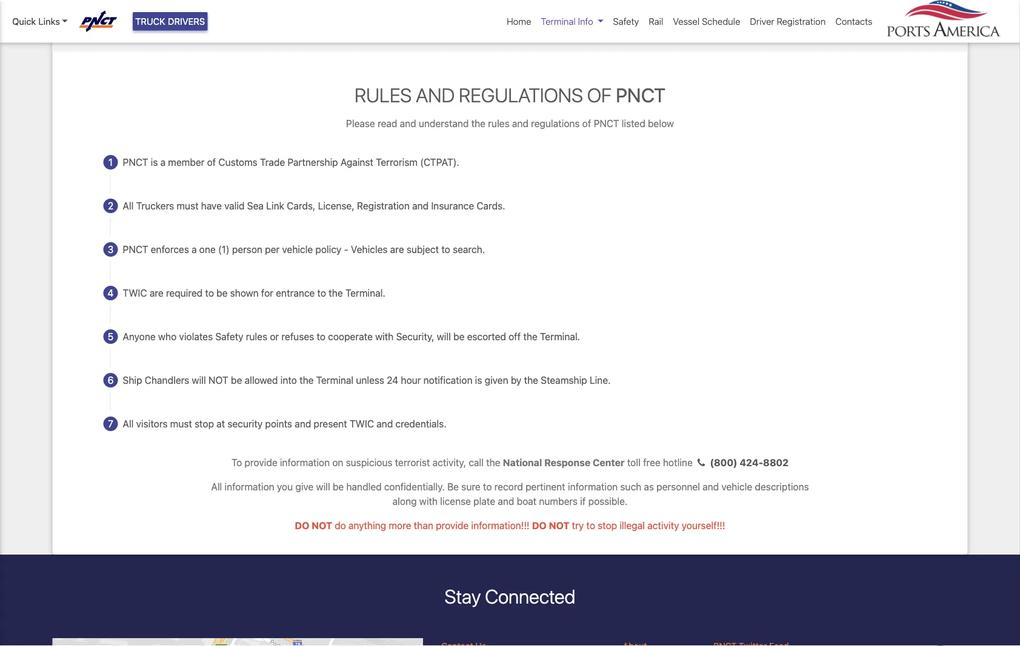 Task type: describe. For each thing, give the bounding box(es) containing it.
drivers
[[168, 16, 205, 27]]

on
[[332, 457, 343, 469]]

7
[[108, 418, 113, 430]]

free
[[643, 457, 661, 469]]

registration inside driver registration link
[[777, 16, 826, 27]]

2 vertical spatial of
[[207, 157, 216, 168]]

0 horizontal spatial terminal
[[316, 375, 354, 386]]

person
[[232, 244, 262, 255]]

0 vertical spatial are
[[390, 244, 404, 255]]

rail link
[[644, 10, 668, 33]]

4
[[108, 288, 114, 299]]

safety link
[[608, 10, 644, 33]]

1 do from the left
[[295, 520, 309, 532]]

descriptions
[[755, 482, 809, 493]]

information!!!
[[471, 520, 530, 532]]

2 horizontal spatial information
[[568, 482, 618, 493]]

all for all truckers must have valid sea link cards, license, registration and insurance cards.
[[123, 200, 134, 212]]

numbers
[[539, 496, 578, 508]]

to
[[231, 457, 242, 469]]

info
[[578, 16, 593, 27]]

quick links
[[12, 16, 60, 27]]

against
[[341, 157, 373, 168]]

ship chandlers will not be allowed into the terminal unless 24 hour notification is given by the steamship line.
[[123, 375, 611, 386]]

rail
[[649, 16, 663, 27]]

boat
[[517, 496, 537, 508]]

(ctpat).
[[420, 157, 459, 168]]

all visitors must stop at security points and present twic and credentials.
[[123, 418, 447, 430]]

truck drivers link
[[133, 12, 208, 31]]

thank you for your cooperation.
[[440, 12, 580, 24]]

contacts link
[[831, 10, 877, 33]]

1 horizontal spatial rules
[[488, 118, 510, 129]]

driver registration
[[750, 16, 826, 27]]

links
[[38, 16, 60, 27]]

(800)
[[710, 457, 737, 469]]

quick
[[12, 16, 36, 27]]

home link
[[502, 10, 536, 33]]

thank
[[440, 12, 467, 24]]

customs
[[219, 157, 258, 168]]

below
[[648, 118, 674, 129]]

0 horizontal spatial information
[[225, 482, 274, 493]]

escorted
[[467, 331, 506, 343]]

a for is
[[160, 157, 166, 168]]

and down "phone" "icon"
[[703, 482, 719, 493]]

to right try on the right of page
[[586, 520, 595, 532]]

all for all visitors must stop at security points and present twic and credentials.
[[123, 418, 134, 430]]

the right by
[[524, 375, 538, 386]]

0 horizontal spatial terminal.
[[345, 288, 385, 299]]

1 horizontal spatial is
[[475, 375, 482, 386]]

must for truckers
[[177, 200, 199, 212]]

line.
[[590, 375, 611, 386]]

call
[[469, 457, 484, 469]]

6
[[108, 375, 114, 386]]

and down record
[[498, 496, 514, 508]]

security
[[228, 418, 263, 430]]

(1)
[[218, 244, 230, 255]]

pnct up listed
[[616, 83, 666, 106]]

1 vertical spatial for
[[261, 288, 273, 299]]

sea
[[247, 200, 264, 212]]

yourself!!!
[[682, 520, 725, 532]]

0 vertical spatial safety
[[613, 16, 639, 27]]

notification
[[424, 375, 473, 386]]

trade
[[260, 157, 285, 168]]

personnel
[[657, 482, 700, 493]]

terminal info link
[[536, 10, 608, 33]]

confidentially.
[[384, 482, 445, 493]]

activity
[[648, 520, 679, 532]]

pertinent
[[526, 482, 565, 493]]

0 vertical spatial of
[[587, 83, 612, 106]]

1 vertical spatial regulations
[[531, 118, 580, 129]]

shown
[[230, 288, 259, 299]]

to provide information on suspicious terrorist activity, call the national response center toll free hotline
[[231, 457, 693, 469]]

be left escorted
[[453, 331, 465, 343]]

hour
[[401, 375, 421, 386]]

along
[[393, 496, 417, 508]]

record
[[494, 482, 523, 493]]

1
[[108, 157, 113, 168]]

ship
[[123, 375, 142, 386]]

be left allowed
[[231, 375, 242, 386]]

0 horizontal spatial safety
[[215, 331, 243, 343]]

0 vertical spatial you
[[470, 12, 486, 24]]

vessel
[[673, 16, 700, 27]]

illegal
[[620, 520, 645, 532]]

possible.
[[588, 496, 628, 508]]

terrorist
[[395, 457, 430, 469]]

contacts
[[836, 16, 873, 27]]

0 vertical spatial stop
[[195, 418, 214, 430]]

0 horizontal spatial with
[[375, 331, 394, 343]]

24
[[387, 375, 398, 386]]

more
[[389, 520, 411, 532]]

8802
[[763, 457, 789, 469]]

truck drivers
[[135, 16, 205, 27]]

quick links link
[[12, 15, 68, 28]]

to inside all information you give will be handled confidentially. be sure to record pertinent information such as personnel and vehicle descriptions along with license plate and boat numbers if possible.
[[483, 482, 492, 493]]

(800) 424-8802
[[710, 457, 789, 469]]

vehicle inside all information you give will be handled confidentially. be sure to record pertinent information such as personnel and vehicle descriptions along with license plate and boat numbers if possible.
[[722, 482, 752, 493]]

cards,
[[287, 200, 315, 212]]

driver
[[750, 16, 775, 27]]

be
[[447, 482, 459, 493]]

vehicles
[[351, 244, 388, 255]]

subject
[[407, 244, 439, 255]]

1 horizontal spatial for
[[488, 12, 500, 24]]

truckers
[[136, 200, 174, 212]]

the right off at the bottom of page
[[523, 331, 538, 343]]

1 vertical spatial rules
[[246, 331, 267, 343]]

sure
[[461, 482, 481, 493]]

and left insurance
[[412, 200, 429, 212]]

1 horizontal spatial not
[[312, 520, 332, 532]]

have
[[201, 200, 222, 212]]



Task type: vqa. For each thing, say whether or not it's contained in the screenshot.
topmost A
yes



Task type: locate. For each thing, give the bounding box(es) containing it.
terminal.
[[345, 288, 385, 299], [540, 331, 580, 343]]

terminal left unless
[[316, 375, 354, 386]]

to right entrance
[[317, 288, 326, 299]]

2 horizontal spatial will
[[437, 331, 451, 343]]

stay connected
[[445, 585, 576, 609]]

1 horizontal spatial you
[[470, 12, 486, 24]]

steamship
[[541, 375, 587, 386]]

terminal info
[[541, 16, 593, 27]]

present
[[314, 418, 347, 430]]

terminal
[[541, 16, 576, 27], [316, 375, 354, 386]]

0 horizontal spatial twic
[[123, 288, 147, 299]]

1 horizontal spatial twic
[[350, 418, 374, 430]]

for right shown at the top left of the page
[[261, 288, 273, 299]]

terminal. up steamship
[[540, 331, 580, 343]]

the right "understand"
[[471, 118, 486, 129]]

not left try on the right of page
[[549, 520, 570, 532]]

twic right "4"
[[123, 288, 147, 299]]

cooperation.
[[525, 12, 580, 24]]

you inside all information you give will be handled confidentially. be sure to record pertinent information such as personnel and vehicle descriptions along with license plate and boat numbers if possible.
[[277, 482, 293, 493]]

1 horizontal spatial registration
[[777, 16, 826, 27]]

safety left rail
[[613, 16, 639, 27]]

information down to at the bottom
[[225, 482, 274, 493]]

required
[[166, 288, 203, 299]]

0 vertical spatial must
[[177, 200, 199, 212]]

plate
[[474, 496, 495, 508]]

1 horizontal spatial a
[[192, 244, 197, 255]]

pnct right '1' in the top of the page
[[123, 157, 148, 168]]

security,
[[396, 331, 434, 343]]

1 vertical spatial with
[[419, 496, 438, 508]]

all information you give will be handled confidentially. be sure to record pertinent information such as personnel and vehicle descriptions along with license plate and boat numbers if possible.
[[211, 482, 809, 508]]

do left do
[[295, 520, 309, 532]]

1 horizontal spatial information
[[280, 457, 330, 469]]

0 horizontal spatial a
[[160, 157, 166, 168]]

0 horizontal spatial vehicle
[[282, 244, 313, 255]]

terminal left info
[[541, 16, 576, 27]]

suspicious
[[346, 457, 392, 469]]

please read and understand the rules and regulations of pnct listed below
[[346, 118, 674, 129]]

partnership
[[288, 157, 338, 168]]

refuses
[[282, 331, 314, 343]]

must left have
[[177, 200, 199, 212]]

1 horizontal spatial will
[[316, 482, 330, 493]]

1 vertical spatial vehicle
[[722, 482, 752, 493]]

information up 'if'
[[568, 482, 618, 493]]

all truckers must have valid sea link cards, license, registration and insurance cards.
[[123, 200, 505, 212]]

2 vertical spatial will
[[316, 482, 330, 493]]

must right visitors
[[170, 418, 192, 430]]

license,
[[318, 200, 355, 212]]

try
[[572, 520, 584, 532]]

vehicle right per
[[282, 244, 313, 255]]

the
[[471, 118, 486, 129], [329, 288, 343, 299], [523, 331, 538, 343], [299, 375, 314, 386], [524, 375, 538, 386], [486, 457, 500, 469]]

and
[[416, 83, 455, 106], [400, 118, 416, 129], [512, 118, 529, 129], [412, 200, 429, 212], [295, 418, 311, 430], [377, 418, 393, 430], [703, 482, 719, 493], [498, 496, 514, 508]]

1 horizontal spatial stop
[[598, 520, 617, 532]]

stop
[[195, 418, 214, 430], [598, 520, 617, 532]]

stop down possible.
[[598, 520, 617, 532]]

connected
[[485, 585, 576, 609]]

1 vertical spatial a
[[192, 244, 197, 255]]

a left 'one'
[[192, 244, 197, 255]]

1 vertical spatial registration
[[357, 200, 410, 212]]

0 vertical spatial for
[[488, 12, 500, 24]]

into
[[280, 375, 297, 386]]

and down rules and regulations of pnct
[[512, 118, 529, 129]]

with left security,
[[375, 331, 394, 343]]

give
[[295, 482, 314, 493]]

the right "into"
[[299, 375, 314, 386]]

be down on
[[333, 482, 344, 493]]

will inside all information you give will be handled confidentially. be sure to record pertinent information such as personnel and vehicle descriptions along with license plate and boat numbers if possible.
[[316, 482, 330, 493]]

1 horizontal spatial provide
[[436, 520, 469, 532]]

the right entrance
[[329, 288, 343, 299]]

is
[[151, 157, 158, 168], [475, 375, 482, 386]]

twic right present
[[350, 418, 374, 430]]

1 horizontal spatial safety
[[613, 16, 639, 27]]

rules left or
[[246, 331, 267, 343]]

and up "understand"
[[416, 83, 455, 106]]

search.
[[453, 244, 485, 255]]

1 vertical spatial you
[[277, 482, 293, 493]]

by
[[511, 375, 522, 386]]

twic
[[123, 288, 147, 299], [350, 418, 374, 430]]

be
[[217, 288, 228, 299], [453, 331, 465, 343], [231, 375, 242, 386], [333, 482, 344, 493]]

is left the given
[[475, 375, 482, 386]]

to left search.
[[442, 244, 450, 255]]

1 vertical spatial terminal.
[[540, 331, 580, 343]]

please
[[346, 118, 375, 129]]

1 vertical spatial are
[[150, 288, 163, 299]]

0 vertical spatial terminal
[[541, 16, 576, 27]]

are left subject
[[390, 244, 404, 255]]

provide
[[245, 457, 277, 469], [436, 520, 469, 532]]

0 vertical spatial terminal.
[[345, 288, 385, 299]]

0 horizontal spatial is
[[151, 157, 158, 168]]

is left member
[[151, 157, 158, 168]]

visitors
[[136, 418, 168, 430]]

1 horizontal spatial do
[[532, 520, 547, 532]]

schedule
[[702, 16, 740, 27]]

will right give
[[316, 482, 330, 493]]

insurance
[[431, 200, 474, 212]]

pnct left listed
[[594, 118, 619, 129]]

2
[[108, 200, 113, 212]]

all for all information you give will be handled confidentially. be sure to record pertinent information such as personnel and vehicle descriptions along with license plate and boat numbers if possible.
[[211, 482, 222, 493]]

one
[[199, 244, 216, 255]]

not
[[208, 375, 228, 386], [312, 520, 332, 532], [549, 520, 570, 532]]

1 vertical spatial will
[[192, 375, 206, 386]]

license
[[440, 496, 471, 508]]

0 horizontal spatial for
[[261, 288, 273, 299]]

the right call on the left bottom of the page
[[486, 457, 500, 469]]

1 vertical spatial all
[[123, 418, 134, 430]]

terrorism
[[376, 157, 418, 168]]

1 vertical spatial safety
[[215, 331, 243, 343]]

provide right to at the bottom
[[245, 457, 277, 469]]

stop left at
[[195, 418, 214, 430]]

registration right driver
[[777, 16, 826, 27]]

terminal. down vehicles
[[345, 288, 385, 299]]

stay
[[445, 585, 481, 609]]

0 horizontal spatial registration
[[357, 200, 410, 212]]

and right read on the top
[[400, 118, 416, 129]]

1 horizontal spatial with
[[419, 496, 438, 508]]

pnct is a member of customs trade partnership against terrorism (ctpat).
[[123, 157, 459, 168]]

must for visitors
[[170, 418, 192, 430]]

0 horizontal spatial not
[[208, 375, 228, 386]]

who
[[158, 331, 177, 343]]

0 vertical spatial a
[[160, 157, 166, 168]]

do
[[335, 520, 346, 532]]

be inside all information you give will be handled confidentially. be sure to record pertinent information such as personnel and vehicle descriptions along with license plate and boat numbers if possible.
[[333, 482, 344, 493]]

0 vertical spatial with
[[375, 331, 394, 343]]

(800) 424-8802 link
[[693, 457, 789, 469]]

you left give
[[277, 482, 293, 493]]

regulations down rules and regulations of pnct
[[531, 118, 580, 129]]

not left do
[[312, 520, 332, 532]]

1 vertical spatial is
[[475, 375, 482, 386]]

driver registration link
[[745, 10, 831, 33]]

safety right violates
[[215, 331, 243, 343]]

0 vertical spatial regulations
[[459, 83, 583, 106]]

member
[[168, 157, 205, 168]]

0 horizontal spatial provide
[[245, 457, 277, 469]]

0 horizontal spatial you
[[277, 482, 293, 493]]

for left your
[[488, 12, 500, 24]]

0 horizontal spatial are
[[150, 288, 163, 299]]

phone image
[[693, 458, 710, 468]]

valid
[[224, 200, 245, 212]]

with inside all information you give will be handled confidentially. be sure to record pertinent information such as personnel and vehicle descriptions along with license plate and boat numbers if possible.
[[419, 496, 438, 508]]

cards.
[[477, 200, 505, 212]]

and right points
[[295, 418, 311, 430]]

0 horizontal spatial stop
[[195, 418, 214, 430]]

1 vertical spatial stop
[[598, 520, 617, 532]]

0 vertical spatial registration
[[777, 16, 826, 27]]

vehicle down '(800) 424-8802' link
[[722, 482, 752, 493]]

1 vertical spatial of
[[582, 118, 591, 129]]

registration down terrorism on the left top of the page
[[357, 200, 410, 212]]

given
[[485, 375, 508, 386]]

424-
[[740, 457, 763, 469]]

0 vertical spatial provide
[[245, 457, 277, 469]]

than
[[414, 520, 433, 532]]

read
[[378, 118, 397, 129]]

points
[[265, 418, 292, 430]]

1 vertical spatial must
[[170, 418, 192, 430]]

1 vertical spatial twic
[[350, 418, 374, 430]]

0 horizontal spatial do
[[295, 520, 309, 532]]

do not do anything more than provide information!!! do not try to stop illegal activity yourself!!!
[[295, 520, 725, 532]]

1 horizontal spatial vehicle
[[722, 482, 752, 493]]

2 horizontal spatial not
[[549, 520, 570, 532]]

0 vertical spatial all
[[123, 200, 134, 212]]

entrance
[[276, 288, 315, 299]]

1 vertical spatial provide
[[436, 520, 469, 532]]

you right thank
[[470, 12, 486, 24]]

to right required
[[205, 288, 214, 299]]

information up give
[[280, 457, 330, 469]]

violates
[[179, 331, 213, 343]]

0 vertical spatial twic
[[123, 288, 147, 299]]

a left member
[[160, 157, 166, 168]]

regulations up please read and understand the rules and regulations of pnct listed below at top
[[459, 83, 583, 106]]

0 vertical spatial will
[[437, 331, 451, 343]]

vehicle
[[282, 244, 313, 255], [722, 482, 752, 493]]

0 vertical spatial is
[[151, 157, 158, 168]]

allowed
[[245, 375, 278, 386]]

to right refuses
[[317, 331, 326, 343]]

vessel schedule
[[673, 16, 740, 27]]

for
[[488, 12, 500, 24], [261, 288, 273, 299]]

1 horizontal spatial terminal.
[[540, 331, 580, 343]]

are
[[390, 244, 404, 255], [150, 288, 163, 299]]

hotline
[[663, 457, 693, 469]]

truck
[[135, 16, 165, 27]]

to up plate
[[483, 482, 492, 493]]

a for enforces
[[192, 244, 197, 255]]

pnct right 3
[[123, 244, 148, 255]]

all inside all information you give will be handled confidentially. be sure to record pertinent information such as personnel and vehicle descriptions along with license plate and boat numbers if possible.
[[211, 482, 222, 493]]

5
[[108, 331, 114, 343]]

chandlers
[[145, 375, 189, 386]]

be left shown at the top left of the page
[[217, 288, 228, 299]]

or
[[270, 331, 279, 343]]

response
[[544, 457, 591, 469]]

rules down rules and regulations of pnct
[[488, 118, 510, 129]]

to
[[442, 244, 450, 255], [205, 288, 214, 299], [317, 288, 326, 299], [317, 331, 326, 343], [483, 482, 492, 493], [586, 520, 595, 532]]

will right 'chandlers'
[[192, 375, 206, 386]]

1 vertical spatial terminal
[[316, 375, 354, 386]]

safety
[[613, 16, 639, 27], [215, 331, 243, 343]]

1 horizontal spatial are
[[390, 244, 404, 255]]

are left required
[[150, 288, 163, 299]]

0 horizontal spatial rules
[[246, 331, 267, 343]]

2 vertical spatial all
[[211, 482, 222, 493]]

provide down license
[[436, 520, 469, 532]]

0 vertical spatial vehicle
[[282, 244, 313, 255]]

0 horizontal spatial will
[[192, 375, 206, 386]]

registration
[[777, 16, 826, 27], [357, 200, 410, 212]]

with down confidentially.
[[419, 496, 438, 508]]

1 horizontal spatial terminal
[[541, 16, 576, 27]]

2 do from the left
[[532, 520, 547, 532]]

and left credentials. on the bottom left of page
[[377, 418, 393, 430]]

do down boat
[[532, 520, 547, 532]]

not left allowed
[[208, 375, 228, 386]]

at
[[217, 418, 225, 430]]

will right security,
[[437, 331, 451, 343]]

0 vertical spatial rules
[[488, 118, 510, 129]]



